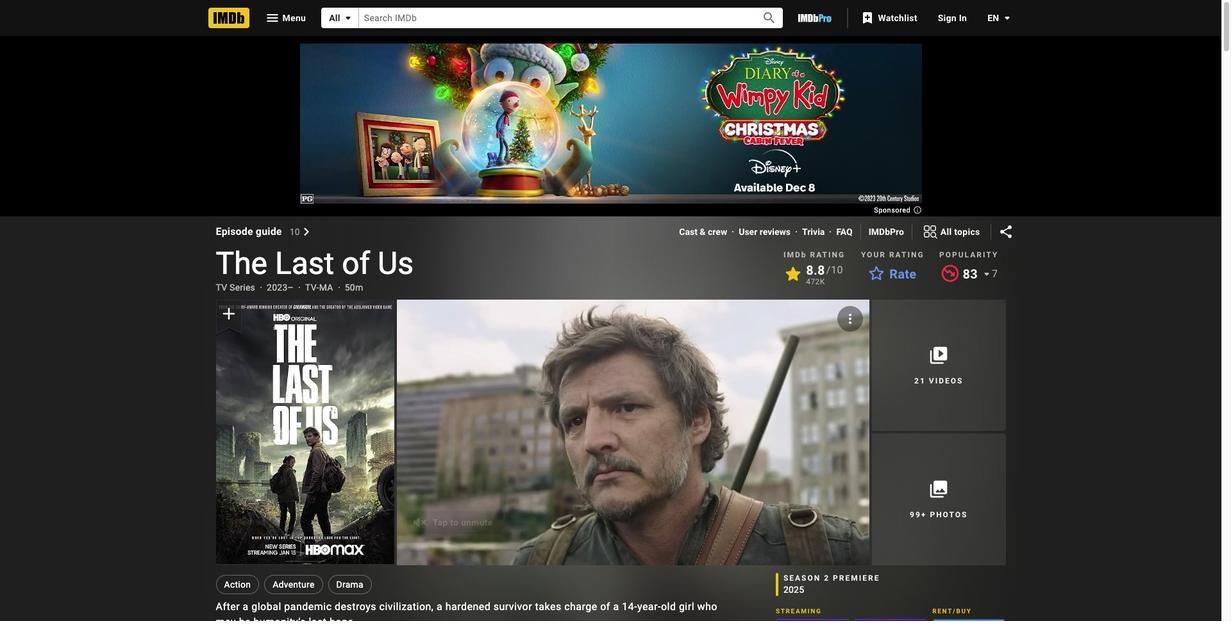 Task type: vqa. For each thing, say whether or not it's contained in the screenshot.
Share on social media image
yes



Task type: describe. For each thing, give the bounding box(es) containing it.
humanity's
[[254, 617, 306, 622]]

imdbpro button
[[869, 226, 904, 239]]

en
[[988, 13, 999, 23]]

be
[[239, 617, 251, 622]]

drama
[[336, 580, 364, 591]]

watchlist image
[[860, 10, 876, 26]]

imdbpro
[[869, 227, 904, 237]]

watch on prime video image
[[933, 620, 1005, 622]]

All search field
[[321, 8, 783, 28]]

rent/buy
[[933, 608, 972, 615]]

home image
[[208, 8, 249, 28]]

sponsored content section
[[300, 44, 922, 215]]

video player application
[[397, 300, 869, 566]]

streaming
[[776, 608, 822, 615]]

8.8 / 10 472k
[[806, 263, 843, 287]]

all button
[[321, 8, 359, 28]]

rating for your rating
[[889, 251, 924, 260]]

pandemic
[[284, 601, 332, 614]]

chevron right inline image
[[303, 228, 310, 236]]

tv-ma
[[305, 283, 333, 293]]

categories image
[[923, 224, 938, 240]]

2 watch on max image from the left
[[855, 620, 927, 622]]

episode
[[216, 226, 253, 238]]

video autoplay preference image
[[843, 312, 858, 327]]

tv-ma button
[[305, 281, 333, 294]]

hope.
[[330, 617, 357, 622]]

last
[[275, 246, 334, 282]]

21
[[914, 377, 926, 386]]

sign in button
[[928, 6, 977, 29]]

unmute
[[461, 518, 493, 528]]

to
[[450, 518, 459, 528]]

user reviews
[[739, 227, 791, 237]]

1 a from the left
[[243, 601, 249, 614]]

after a global pandemic destroys civilization, a hardened survivor takes charge of a 14-year-old girl who may be humanity's last hope.
[[216, 601, 718, 622]]

last
[[309, 617, 327, 622]]

watch season 1 finale preview element
[[397, 300, 869, 566]]

tv series
[[216, 283, 255, 293]]

may
[[216, 617, 236, 622]]

in
[[959, 13, 967, 23]]

/
[[826, 264, 831, 276]]

volume off image
[[412, 515, 428, 531]]

trivia button
[[802, 226, 825, 239]]

2023– button
[[267, 281, 294, 294]]

civilization,
[[379, 601, 434, 614]]

cast & crew button
[[679, 226, 727, 239]]

sign in
[[938, 13, 967, 23]]

the
[[216, 246, 267, 282]]

destroys
[[335, 601, 376, 614]]

tap to unmute button
[[407, 511, 503, 535]]

of inside the after a global pandemic destroys civilization, a hardened survivor takes charge of a 14-year-old girl who may be humanity's last hope.
[[600, 601, 610, 614]]

all topics
[[941, 227, 980, 237]]

all for all
[[329, 13, 340, 23]]

crew
[[708, 227, 727, 237]]

adventure
[[273, 580, 315, 591]]

2 a from the left
[[437, 601, 443, 614]]

tv-
[[305, 283, 319, 293]]

pedro pascal and bella ramsey in the last of us (2023) image
[[216, 301, 394, 565]]

hardened
[[445, 601, 491, 614]]

reviews
[[760, 227, 791, 237]]

rate
[[889, 267, 916, 282]]

menu
[[282, 13, 306, 23]]

3 a from the left
[[613, 601, 619, 614]]

watchlist
[[878, 13, 917, 23]]

2025
[[783, 585, 804, 595]]

sign
[[938, 13, 957, 23]]

season finale of the last of us premieres next sunday at 9 pm et on hbo max. image
[[397, 300, 869, 566]]

472k
[[806, 278, 825, 287]]

all for all topics
[[941, 227, 952, 237]]

adventure button
[[264, 576, 323, 595]]

user
[[739, 227, 757, 237]]

14-
[[622, 601, 637, 614]]

21 videos
[[914, 377, 963, 386]]



Task type: locate. For each thing, give the bounding box(es) containing it.
ma
[[319, 283, 333, 293]]

21 videos button
[[872, 300, 1006, 432]]

season
[[783, 574, 821, 583]]

all right menu
[[329, 13, 340, 23]]

of left 14-
[[600, 601, 610, 614]]

user reviews button
[[739, 226, 791, 239]]

99+
[[910, 511, 927, 520]]

all inside button
[[941, 227, 952, 237]]

season 2 premiere 2025
[[783, 574, 880, 595]]

0 vertical spatial arrow drop down image
[[340, 10, 356, 26]]

old
[[661, 601, 676, 614]]

1 horizontal spatial a
[[437, 601, 443, 614]]

menu button
[[254, 8, 316, 28]]

2023–
[[267, 283, 294, 293]]

10 left the chevron right inline image
[[290, 227, 300, 237]]

watch on max image
[[776, 620, 848, 622], [855, 620, 927, 622]]

&
[[700, 227, 706, 237]]

premiere
[[833, 574, 880, 583]]

group
[[216, 300, 394, 566], [776, 620, 849, 622], [854, 620, 927, 622], [933, 620, 1006, 622]]

1 horizontal spatial watch on max image
[[855, 620, 927, 622]]

None field
[[359, 8, 747, 28]]

faq button
[[836, 226, 853, 239]]

2
[[824, 574, 830, 583]]

your
[[861, 251, 886, 260]]

0 horizontal spatial all
[[329, 13, 340, 23]]

submit search image
[[762, 10, 777, 26]]

rate button
[[861, 263, 924, 286]]

share on social media image
[[998, 224, 1013, 240]]

trivia
[[802, 227, 825, 237]]

faq
[[836, 227, 853, 237]]

watch on max image down streaming
[[776, 620, 848, 622]]

Search IMDb text field
[[359, 8, 747, 28]]

of
[[342, 246, 370, 282], [600, 601, 610, 614]]

1 horizontal spatial arrow drop down image
[[979, 267, 995, 282]]

arrow drop down image
[[340, 10, 356, 26], [979, 267, 995, 282]]

imdb rating
[[784, 251, 845, 260]]

1 horizontal spatial of
[[600, 601, 610, 614]]

1 rating from the left
[[810, 251, 845, 260]]

global
[[252, 601, 281, 614]]

popularity
[[939, 251, 998, 260]]

imdb
[[784, 251, 807, 260]]

1 horizontal spatial all
[[941, 227, 952, 237]]

0 horizontal spatial watch on max image
[[776, 620, 848, 622]]

rating for imdb rating
[[810, 251, 845, 260]]

1 vertical spatial arrow drop down image
[[979, 267, 995, 282]]

tv
[[216, 283, 227, 293]]

guide
[[256, 226, 282, 238]]

all right 'categories' image
[[941, 227, 952, 237]]

10
[[290, 227, 300, 237], [831, 264, 843, 276]]

0 vertical spatial of
[[342, 246, 370, 282]]

action
[[224, 580, 251, 591]]

series
[[230, 283, 255, 293]]

of up 50m
[[342, 246, 370, 282]]

all
[[329, 13, 340, 23], [941, 227, 952, 237]]

us
[[378, 246, 414, 282]]

1 vertical spatial of
[[600, 601, 610, 614]]

1 watch on max image from the left
[[776, 620, 848, 622]]

arrow drop down image
[[999, 10, 1015, 26]]

99+ photos
[[910, 511, 968, 520]]

girl
[[679, 601, 694, 614]]

10 inside 8.8 / 10 472k
[[831, 264, 843, 276]]

83
[[963, 267, 978, 282]]

tap to unmute
[[433, 518, 493, 528]]

cast & crew
[[679, 227, 727, 237]]

tap
[[433, 518, 448, 528]]

watch on max image down premiere
[[855, 620, 927, 622]]

action button
[[216, 576, 259, 595]]

99+ photos button
[[872, 434, 1006, 566]]

after
[[216, 601, 240, 614]]

0 horizontal spatial a
[[243, 601, 249, 614]]

survivor
[[494, 601, 532, 614]]

1 vertical spatial all
[[941, 227, 952, 237]]

arrow drop down image right 83 at the top
[[979, 267, 995, 282]]

0 horizontal spatial 10
[[290, 227, 300, 237]]

a left 14-
[[613, 601, 619, 614]]

watchlist button
[[854, 6, 928, 29]]

0 vertical spatial 10
[[290, 227, 300, 237]]

a left the hardened
[[437, 601, 443, 614]]

all topics button
[[912, 222, 990, 242]]

2 rating from the left
[[889, 251, 924, 260]]

none field inside all search field
[[359, 8, 747, 28]]

1 vertical spatial 10
[[831, 264, 843, 276]]

arrow drop down image right menu
[[340, 10, 356, 26]]

the last of us
[[216, 246, 414, 282]]

10 right 8.8
[[831, 264, 843, 276]]

7
[[992, 268, 998, 280]]

photos
[[930, 511, 968, 520]]

arrow drop down image inside the all 'button'
[[340, 10, 356, 26]]

rating up /
[[810, 251, 845, 260]]

8.8
[[806, 263, 825, 278]]

tap to unmute group
[[397, 300, 869, 566]]

0 vertical spatial all
[[329, 13, 340, 23]]

rating
[[810, 251, 845, 260], [889, 251, 924, 260]]

1 horizontal spatial 10
[[831, 264, 843, 276]]

videos
[[929, 377, 963, 386]]

1 horizontal spatial rating
[[889, 251, 924, 260]]

topics
[[954, 227, 980, 237]]

who
[[697, 601, 718, 614]]

rating up rate
[[889, 251, 924, 260]]

year-
[[637, 601, 661, 614]]

50m
[[345, 283, 363, 293]]

all inside 'button'
[[329, 13, 340, 23]]

2 horizontal spatial a
[[613, 601, 619, 614]]

0 horizontal spatial of
[[342, 246, 370, 282]]

0 horizontal spatial arrow drop down image
[[340, 10, 356, 26]]

drama button
[[328, 576, 372, 595]]

episode guide
[[216, 226, 282, 238]]

menu image
[[265, 10, 280, 26]]

cast
[[679, 227, 698, 237]]

your rating
[[861, 251, 924, 260]]

0 horizontal spatial rating
[[810, 251, 845, 260]]

a up be at the bottom of page
[[243, 601, 249, 614]]

en button
[[977, 6, 1015, 29]]

takes
[[535, 601, 562, 614]]

sponsored
[[874, 206, 913, 215]]



